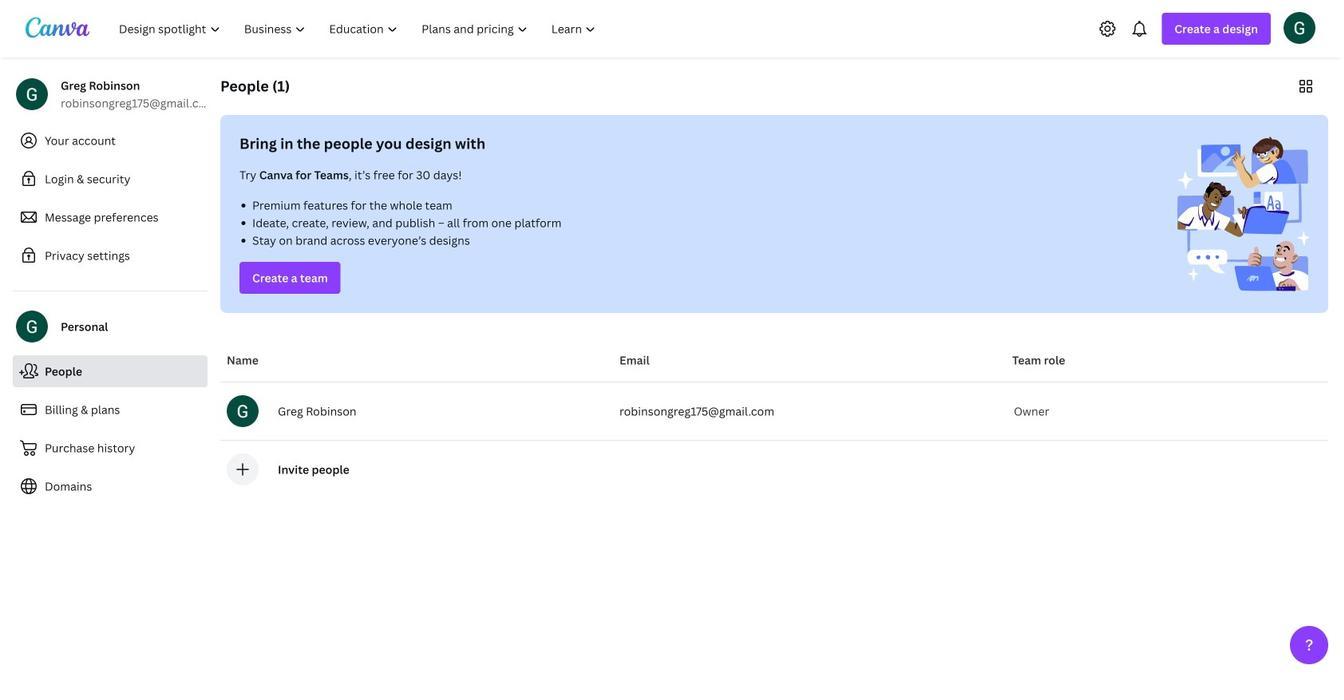 Task type: vqa. For each thing, say whether or not it's contained in the screenshot.
min
no



Task type: describe. For each thing, give the bounding box(es) containing it.
greg robinson image
[[1284, 12, 1316, 44]]



Task type: locate. For each thing, give the bounding box(es) containing it.
list
[[240, 196, 762, 249]]

top level navigation element
[[109, 13, 610, 45]]



